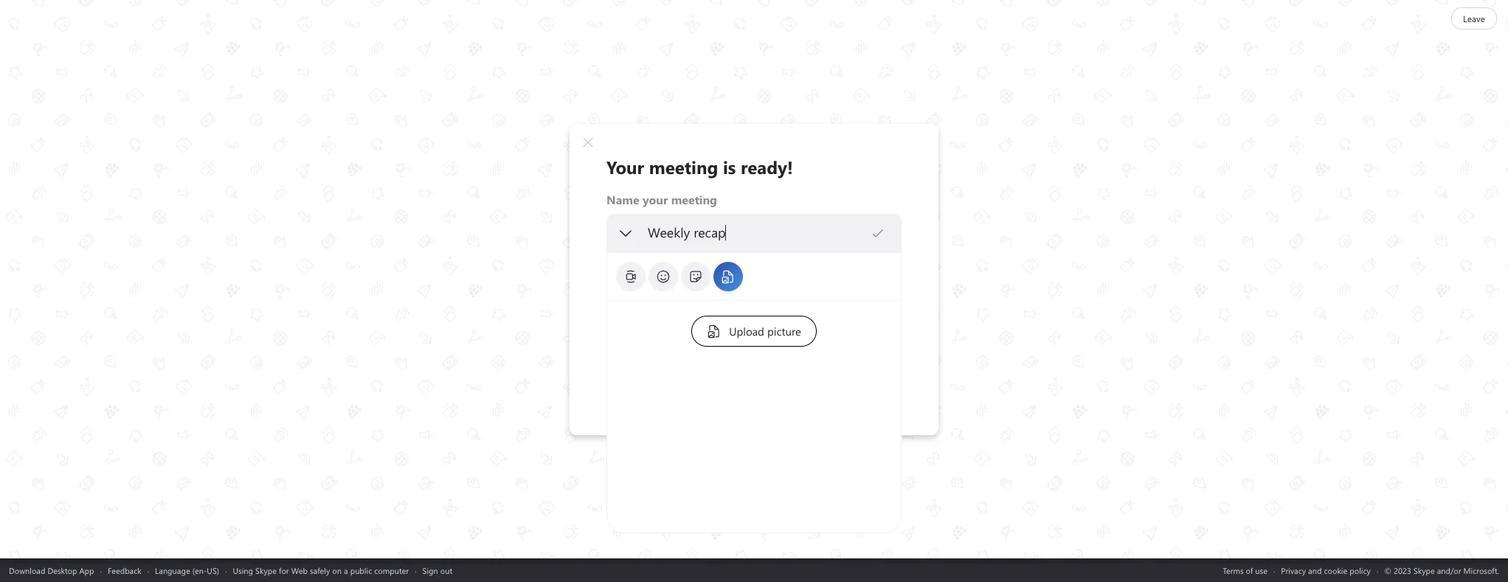 Task type: describe. For each thing, give the bounding box(es) containing it.
computer
[[374, 565, 409, 576]]

public
[[350, 565, 372, 576]]

a
[[344, 565, 348, 576]]

language
[[155, 565, 190, 576]]

of
[[1246, 565, 1253, 576]]

terms of use link
[[1223, 565, 1268, 576]]

cookie
[[1324, 565, 1348, 576]]

safely
[[310, 565, 330, 576]]

privacy
[[1281, 565, 1306, 576]]

language (en-us) link
[[155, 565, 219, 576]]

for
[[279, 565, 289, 576]]

us)
[[207, 565, 219, 576]]

using
[[233, 565, 253, 576]]

language (en-us)
[[155, 565, 219, 576]]

using skype for web safely on a public computer
[[233, 565, 409, 576]]

privacy and cookie policy link
[[1281, 565, 1371, 576]]

sign
[[423, 565, 438, 576]]

on
[[332, 565, 342, 576]]



Task type: vqa. For each thing, say whether or not it's contained in the screenshot.
Feedback link
yes



Task type: locate. For each thing, give the bounding box(es) containing it.
sign out
[[423, 565, 452, 576]]

sign out link
[[423, 565, 452, 576]]

download desktop app link
[[9, 565, 94, 576]]

web
[[291, 565, 308, 576]]

out
[[440, 565, 452, 576]]

tab list
[[615, 260, 890, 293]]

app
[[79, 565, 94, 576]]

feedback link
[[108, 565, 141, 576]]

policy
[[1350, 565, 1371, 576]]

and
[[1308, 565, 1322, 576]]

use
[[1255, 565, 1268, 576]]

terms
[[1223, 565, 1244, 576]]

using skype for web safely on a public computer link
[[233, 565, 409, 576]]

skype
[[255, 565, 277, 576]]

Type a meeting name (optional) text field
[[647, 224, 871, 241]]

download desktop app
[[9, 565, 94, 576]]

(en-
[[192, 565, 207, 576]]

terms of use
[[1223, 565, 1268, 576]]

desktop
[[48, 565, 77, 576]]

feedback
[[108, 565, 141, 576]]

privacy and cookie policy
[[1281, 565, 1371, 576]]

download
[[9, 565, 45, 576]]



